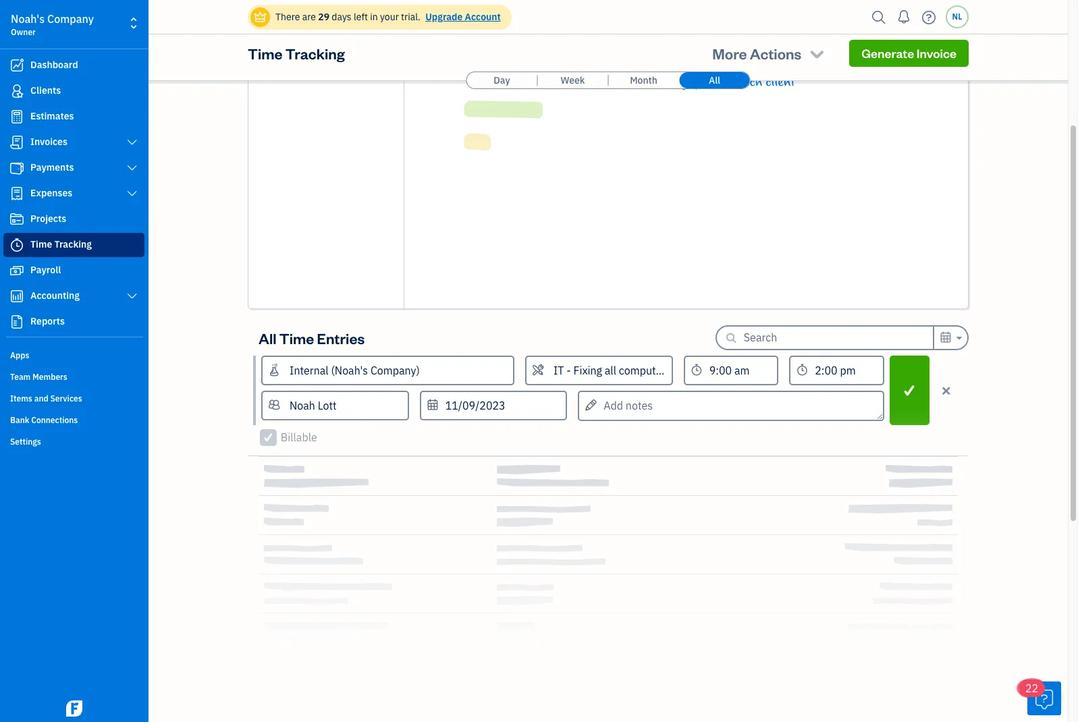 Task type: vqa. For each thing, say whether or not it's contained in the screenshot.
SEARCH FIELD in Makeweirdcompany@weird.co dropdown button
no



Task type: describe. For each thing, give the bounding box(es) containing it.
invite your team
[[286, 26, 368, 40]]

connections
[[31, 415, 78, 425]]

payments link
[[3, 156, 145, 180]]

day link
[[467, 72, 537, 88]]

report image
[[9, 315, 25, 329]]

see how much time is being spent on each client
[[658, 58, 796, 90]]

month link
[[609, 72, 679, 88]]

time tracking link
[[3, 233, 145, 257]]

caretdown image
[[955, 330, 962, 346]]

upgrade account link
[[423, 11, 501, 23]]

estimates
[[30, 110, 74, 122]]

all for all time entries
[[259, 329, 277, 347]]

generate
[[862, 45, 915, 61]]

and
[[34, 394, 48, 404]]

generate invoice button
[[850, 40, 969, 67]]

upgrade
[[426, 11, 463, 23]]

payments
[[30, 161, 74, 174]]

go to help image
[[918, 7, 940, 27]]

accounting
[[30, 290, 80, 302]]

trial.
[[401, 11, 421, 23]]

clients link
[[3, 79, 145, 103]]

is
[[765, 58, 774, 74]]

all for all
[[709, 74, 721, 86]]

tracking inside main element
[[54, 238, 92, 251]]

money image
[[9, 264, 25, 278]]

settings link
[[3, 432, 145, 452]]

2 vertical spatial time
[[279, 329, 314, 347]]

nl button
[[946, 5, 969, 28]]

project image
[[9, 213, 25, 226]]

services
[[50, 394, 82, 404]]

client image
[[9, 84, 25, 98]]

actions
[[750, 44, 802, 63]]

are
[[302, 11, 316, 23]]

Start text field
[[684, 356, 779, 386]]

calendar image
[[940, 330, 952, 346]]

account
[[465, 11, 501, 23]]

your
[[380, 11, 399, 23]]

check image
[[262, 431, 275, 444]]

your
[[317, 26, 339, 40]]

projects
[[30, 213, 66, 225]]

chevron large down image for accounting
[[126, 291, 138, 302]]

invoices
[[30, 136, 67, 148]]

dashboard image
[[9, 59, 25, 72]]

each
[[737, 74, 763, 90]]

cancel image
[[940, 383, 953, 399]]

dashboard link
[[3, 53, 145, 78]]

left
[[354, 11, 368, 23]]

expenses link
[[3, 182, 145, 206]]

reports link
[[3, 310, 145, 334]]

there
[[276, 11, 300, 23]]

invoices link
[[3, 130, 145, 155]]

clients
[[30, 84, 61, 97]]

dashboard
[[30, 59, 78, 71]]

company
[[47, 12, 94, 26]]

Date in MM/DD/YYYY format text field
[[420, 391, 567, 421]]

members
[[32, 372, 67, 382]]

team members
[[10, 372, 67, 382]]

in
[[370, 11, 378, 23]]

team members link
[[3, 367, 145, 387]]

29
[[318, 11, 330, 23]]

week
[[561, 74, 585, 86]]

search image
[[868, 7, 890, 27]]

more actions button
[[700, 37, 839, 70]]

0 vertical spatial time
[[248, 44, 283, 63]]

all time entries
[[259, 329, 365, 347]]

payroll link
[[3, 259, 145, 283]]

chart image
[[9, 290, 25, 303]]

spent
[[690, 74, 718, 90]]

team inside button
[[342, 26, 368, 40]]

freshbooks image
[[63, 701, 85, 717]]



Task type: locate. For each thing, give the bounding box(es) containing it.
2 chevron large down image from the top
[[126, 188, 138, 199]]

0 vertical spatial all
[[709, 74, 721, 86]]

1 vertical spatial all
[[259, 329, 277, 347]]

tracking
[[285, 44, 345, 63], [54, 238, 92, 251]]

chevron large down image inside invoices link
[[126, 137, 138, 148]]

1 vertical spatial chevron large down image
[[126, 188, 138, 199]]

settings
[[10, 437, 41, 447]]

chevron large down image
[[126, 163, 138, 174], [126, 188, 138, 199]]

client
[[766, 74, 796, 90]]

all
[[709, 74, 721, 86], [259, 329, 277, 347]]

1 vertical spatial time tracking
[[30, 238, 92, 251]]

days
[[332, 11, 352, 23]]

0 vertical spatial team
[[342, 26, 368, 40]]

1 horizontal spatial all
[[709, 74, 721, 86]]

apps
[[10, 351, 29, 361]]

see
[[658, 58, 676, 74]]

more
[[713, 44, 747, 63]]

0 vertical spatial tracking
[[285, 44, 345, 63]]

projects link
[[3, 207, 145, 232]]

1 vertical spatial chevron large down image
[[126, 291, 138, 302]]

2 chevron large down image from the top
[[126, 291, 138, 302]]

22
[[1026, 682, 1039, 696]]

noah's
[[11, 12, 45, 26]]

1 vertical spatial tracking
[[54, 238, 92, 251]]

time tracking
[[248, 44, 345, 63], [30, 238, 92, 251]]

0 vertical spatial chevron large down image
[[126, 163, 138, 174]]

all link
[[680, 72, 750, 88]]

Add a name text field
[[263, 392, 408, 419]]

Search for a client or a project text field
[[263, 357, 513, 384]]

apps link
[[3, 345, 145, 365]]

tracking down invite your team
[[285, 44, 345, 63]]

chevron large down image for invoices
[[126, 137, 138, 148]]

being
[[658, 74, 687, 90]]

invoice image
[[9, 136, 25, 149]]

crown image
[[253, 10, 267, 24]]

1 vertical spatial time
[[30, 238, 52, 251]]

chevron large down image up payments link
[[126, 137, 138, 148]]

chevron large down image for expenses
[[126, 188, 138, 199]]

accounting link
[[3, 284, 145, 309]]

bank
[[10, 415, 29, 425]]

log time image
[[902, 384, 918, 397]]

items and services
[[10, 394, 82, 404]]

Add notes text field
[[578, 391, 884, 421]]

Search text field
[[744, 327, 933, 348]]

bank connections link
[[3, 410, 145, 430]]

on
[[722, 74, 734, 90]]

time inside time tracking link
[[30, 238, 52, 251]]

chevron large down image up expenses link
[[126, 163, 138, 174]]

generate invoice
[[862, 45, 957, 61]]

1 horizontal spatial team
[[342, 26, 368, 40]]

how
[[679, 58, 700, 74]]

time left entries
[[279, 329, 314, 347]]

0 horizontal spatial all
[[259, 329, 277, 347]]

day
[[494, 74, 510, 86]]

more actions
[[713, 44, 802, 63]]

chevron large down image
[[126, 137, 138, 148], [126, 291, 138, 302]]

team
[[342, 26, 368, 40], [10, 372, 31, 382]]

payment image
[[9, 161, 25, 175]]

tracking down projects link
[[54, 238, 92, 251]]

entries
[[317, 329, 365, 347]]

0 horizontal spatial tracking
[[54, 238, 92, 251]]

owner
[[11, 27, 36, 37]]

1 horizontal spatial tracking
[[285, 44, 345, 63]]

1 vertical spatial team
[[10, 372, 31, 382]]

reports
[[30, 315, 65, 328]]

expenses
[[30, 187, 72, 199]]

chevrondown image
[[808, 44, 827, 63]]

timer image
[[9, 238, 25, 252]]

invite
[[286, 26, 314, 40]]

time
[[248, 44, 283, 63], [30, 238, 52, 251], [279, 329, 314, 347]]

time
[[738, 58, 762, 74]]

End text field
[[790, 356, 884, 386]]

team down left at the left
[[342, 26, 368, 40]]

noah's company owner
[[11, 12, 94, 37]]

chevron large down image up projects link
[[126, 188, 138, 199]]

1 chevron large down image from the top
[[126, 137, 138, 148]]

resource center badge image
[[1028, 682, 1062, 716]]

0 vertical spatial chevron large down image
[[126, 137, 138, 148]]

much
[[703, 58, 734, 74]]

chevron large down image for payments
[[126, 163, 138, 174]]

22 button
[[1019, 680, 1062, 716]]

time right timer icon
[[30, 238, 52, 251]]

items and services link
[[3, 388, 145, 409]]

invite your team button
[[249, 16, 405, 53]]

nl
[[953, 11, 963, 22]]

team inside main element
[[10, 372, 31, 382]]

time tracking down invite
[[248, 44, 345, 63]]

0 horizontal spatial time tracking
[[30, 238, 92, 251]]

expense image
[[9, 187, 25, 201]]

bank connections
[[10, 415, 78, 425]]

notifications image
[[893, 3, 915, 30]]

0 horizontal spatial team
[[10, 372, 31, 382]]

0 vertical spatial time tracking
[[248, 44, 345, 63]]

invoice
[[917, 45, 957, 61]]

main element
[[0, 0, 182, 723]]

chevron large down image inside payments link
[[126, 163, 138, 174]]

1 chevron large down image from the top
[[126, 163, 138, 174]]

items
[[10, 394, 32, 404]]

estimates link
[[3, 105, 145, 129]]

1 horizontal spatial time tracking
[[248, 44, 345, 63]]

Add a service text field
[[527, 357, 672, 384]]

all inside all link
[[709, 74, 721, 86]]

time tracking down projects link
[[30, 238, 92, 251]]

time tracking inside main element
[[30, 238, 92, 251]]

estimate image
[[9, 110, 25, 124]]

payroll
[[30, 264, 61, 276]]

week link
[[538, 72, 608, 88]]

there are 29 days left in your trial. upgrade account
[[276, 11, 501, 23]]

team down the apps
[[10, 372, 31, 382]]

month
[[630, 74, 658, 86]]

chevron large down image down payroll link
[[126, 291, 138, 302]]

time down crown image
[[248, 44, 283, 63]]



